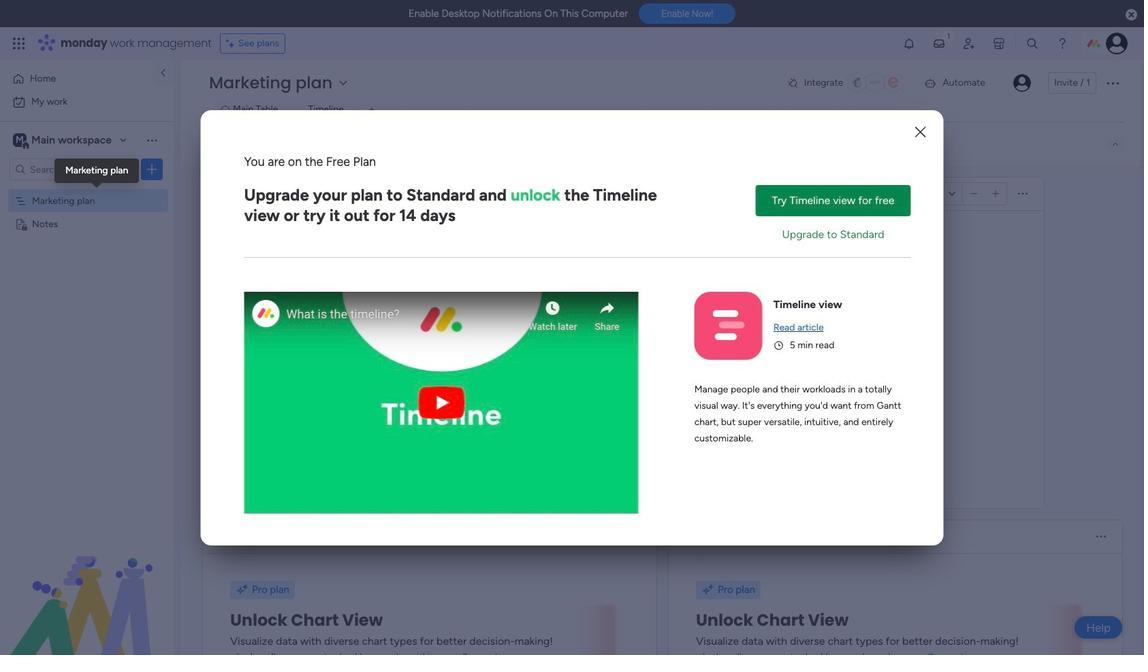 Task type: vqa. For each thing, say whether or not it's contained in the screenshot.
bottommost Options image
no



Task type: locate. For each thing, give the bounding box(es) containing it.
lottie animation element
[[0, 518, 174, 656]]

1 vertical spatial more dots image
[[1096, 532, 1106, 542]]

workspace selection element
[[13, 132, 114, 150]]

chart click to edit element
[[688, 528, 731, 547]]

tab list
[[206, 99, 1124, 122]]

0 vertical spatial more dots image
[[1018, 189, 1028, 199]]

list box
[[0, 186, 174, 419]]

2 vertical spatial option
[[0, 188, 174, 191]]

private board image
[[14, 217, 27, 230]]

1 vertical spatial option
[[8, 91, 165, 113]]

more dots image
[[1018, 189, 1028, 199], [1096, 532, 1106, 542]]

main content
[[180, 166, 1144, 656]]

invite members image
[[962, 37, 976, 50]]

lottie animation image
[[0, 518, 174, 656]]

None field
[[223, 185, 386, 203], [223, 528, 265, 546], [223, 185, 386, 203], [223, 528, 265, 546]]

option
[[8, 68, 145, 90], [8, 91, 165, 113], [0, 188, 174, 191]]

update feed image
[[932, 37, 946, 50]]

kendall parks image
[[1013, 74, 1031, 92]]

1 horizontal spatial more dots image
[[1096, 532, 1106, 542]]

notifications image
[[902, 37, 916, 50]]

tab
[[361, 99, 383, 121]]

search everything image
[[1026, 37, 1039, 50]]



Task type: describe. For each thing, give the bounding box(es) containing it.
dapulse close image
[[1126, 8, 1137, 22]]

add view image
[[369, 105, 374, 115]]

help image
[[1056, 37, 1069, 50]]

v2 plus image
[[992, 189, 999, 199]]

0 horizontal spatial more dots image
[[1018, 189, 1028, 199]]

monday marketplace image
[[992, 37, 1006, 50]]

0 vertical spatial option
[[8, 68, 145, 90]]

see plans image
[[226, 36, 238, 51]]

1 image
[[943, 28, 955, 43]]

kendall parks image
[[1106, 33, 1128, 54]]

Search in workspace field
[[29, 162, 114, 177]]

collapse image
[[1110, 139, 1121, 150]]

payments.pricing.features.titles.timeline image
[[712, 311, 744, 341]]

workspace image
[[13, 133, 27, 148]]

v2 minus image
[[970, 189, 977, 199]]

select product image
[[12, 37, 26, 50]]



